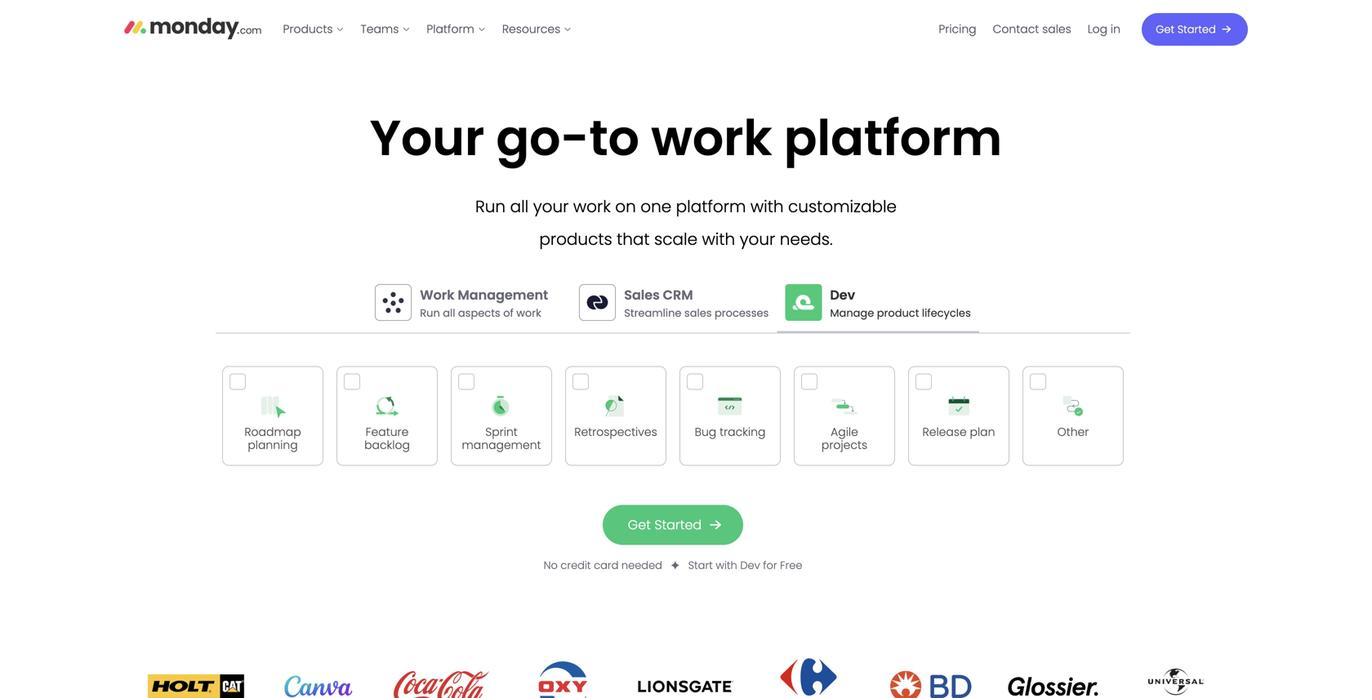 Task type: describe. For each thing, give the bounding box(es) containing it.
projects
[[822, 437, 867, 453]]

teams
[[361, 21, 399, 37]]

card
[[594, 558, 619, 573]]

your go-to work platform
[[370, 104, 1002, 172]]

processes
[[715, 306, 769, 321]]

run inside work management run all aspects of work
[[420, 306, 440, 321]]

log in link
[[1079, 16, 1129, 43]]

customizable
[[788, 195, 897, 218]]

all inside work management run all aspects of work
[[443, 306, 455, 321]]

dev inside dev manage product lifecycles
[[830, 286, 855, 304]]

0 horizontal spatial your
[[533, 195, 569, 218]]

no credit card needed   ✦   start with dev for free
[[544, 558, 802, 573]]

oxy image
[[534, 659, 593, 698]]

wm color image
[[375, 284, 412, 321]]

1 vertical spatial get
[[628, 516, 651, 534]]

1 vertical spatial get started button
[[603, 505, 743, 545]]

free
[[780, 558, 802, 573]]

sales inside main "element"
[[1042, 21, 1071, 37]]

lifecycles
[[922, 306, 971, 321]]

bug tracking
[[695, 424, 766, 440]]

needed
[[621, 558, 662, 573]]

pricing
[[939, 21, 976, 37]]

resources link
[[494, 16, 580, 43]]

feature backlog
[[364, 424, 410, 453]]

sales crm streamline sales processes
[[624, 286, 769, 321]]

crm
[[663, 286, 693, 304]]

lionsgate image
[[638, 675, 734, 698]]

sales inside sales crm streamline sales processes
[[684, 306, 712, 321]]

Feature backlog checkbox
[[336, 366, 438, 466]]

other image
[[1057, 390, 1090, 422]]

started for get started button to the bottom
[[654, 516, 702, 534]]

1 horizontal spatial run
[[475, 195, 506, 218]]

one
[[641, 195, 672, 218]]

no
[[544, 558, 558, 573]]

log
[[1088, 21, 1108, 37]]

Release plan checkbox
[[908, 366, 1009, 466]]

list containing pricing
[[931, 0, 1129, 59]]

0 vertical spatial with
[[750, 195, 784, 218]]

management
[[462, 437, 541, 453]]

streamline
[[624, 306, 682, 321]]

products link
[[275, 16, 352, 43]]

sprint management
[[462, 424, 541, 453]]

dev dark image
[[785, 284, 822, 321]]

get started button inside main "element"
[[1142, 13, 1248, 46]]

feature
[[366, 424, 409, 440]]

platform
[[427, 21, 474, 37]]

that
[[617, 228, 650, 251]]

roadmap planning
[[244, 424, 301, 453]]

contact sales link
[[985, 16, 1079, 43]]

0 horizontal spatial dev
[[740, 558, 760, 573]]

1 vertical spatial with
[[702, 228, 735, 251]]

work for platform
[[651, 104, 772, 172]]

road image
[[256, 390, 289, 422]]

holtcat image
[[148, 675, 244, 698]]

on
[[615, 195, 636, 218]]

release
[[922, 424, 967, 440]]

of
[[503, 306, 514, 321]]

go-
[[496, 104, 589, 172]]

Roadmap planning checkbox
[[222, 366, 323, 466]]

work inside work management run all aspects of work
[[516, 306, 541, 321]]

scale
[[654, 228, 697, 251]]

retro image
[[599, 390, 632, 422]]



Task type: locate. For each thing, give the bounding box(es) containing it.
started
[[1177, 22, 1216, 37], [654, 516, 702, 534]]

work left the on
[[573, 195, 611, 218]]

universal music group image
[[1128, 669, 1224, 698]]

work
[[420, 286, 455, 304]]

1 vertical spatial get started
[[628, 516, 702, 534]]

1 horizontal spatial platform
[[784, 104, 1002, 172]]

sprint image
[[485, 390, 518, 422]]

1 vertical spatial platform
[[676, 195, 746, 218]]

carrefour image
[[773, 659, 844, 698]]

bd image
[[883, 664, 979, 698]]

for
[[763, 558, 777, 573]]

all down "work"
[[443, 306, 455, 321]]

get
[[1156, 22, 1175, 37], [628, 516, 651, 534]]

monday.com logo image
[[124, 11, 262, 45]]

bug image
[[714, 390, 747, 422]]

sprint
[[485, 424, 518, 440]]

credit
[[561, 558, 591, 573]]

work right 'of'
[[516, 306, 541, 321]]

0 horizontal spatial get
[[628, 516, 651, 534]]

0 vertical spatial all
[[510, 195, 529, 218]]

1 list from the left
[[275, 0, 580, 59]]

with
[[750, 195, 784, 218], [702, 228, 735, 251], [716, 558, 737, 573]]

0 vertical spatial get started
[[1156, 22, 1216, 37]]

list
[[275, 0, 580, 59], [931, 0, 1129, 59]]

agile
[[831, 424, 858, 440]]

Retrospectives checkbox
[[565, 366, 666, 466]]

management
[[458, 286, 548, 304]]

2 horizontal spatial work
[[651, 104, 772, 172]]

0 horizontal spatial all
[[443, 306, 455, 321]]

aspects
[[458, 306, 500, 321]]

coca cola image
[[393, 660, 489, 698]]

teams link
[[352, 16, 418, 43]]

2 vertical spatial with
[[716, 558, 737, 573]]

run
[[475, 195, 506, 218], [420, 306, 440, 321]]

work for on
[[573, 195, 611, 218]]

0 horizontal spatial platform
[[676, 195, 746, 218]]

plan
[[970, 424, 995, 440]]

all down go-
[[510, 195, 529, 218]]

1 vertical spatial run
[[420, 306, 440, 321]]

0 vertical spatial platform
[[784, 104, 1002, 172]]

contact sales
[[993, 21, 1071, 37]]

your
[[533, 195, 569, 218], [740, 228, 775, 251]]

backlog
[[364, 437, 410, 453]]

all
[[510, 195, 529, 218], [443, 306, 455, 321]]

sales down crm
[[684, 306, 712, 321]]

platform link
[[418, 16, 494, 43]]

planning
[[248, 437, 298, 453]]

started inside main "element"
[[1177, 22, 1216, 37]]

0 horizontal spatial get started button
[[603, 505, 743, 545]]

canva image
[[270, 675, 367, 698]]

get started button
[[1142, 13, 1248, 46], [603, 505, 743, 545]]

1 vertical spatial dev
[[740, 558, 760, 573]]

wm dark image
[[375, 284, 412, 321]]

1 horizontal spatial list
[[931, 0, 1129, 59]]

0 horizontal spatial get started
[[628, 516, 702, 534]]

backlog image
[[371, 390, 404, 422]]

main element
[[275, 0, 1248, 59]]

group
[[216, 360, 1130, 472]]

get right the in
[[1156, 22, 1175, 37]]

get started button right the in
[[1142, 13, 1248, 46]]

your left needs.
[[740, 228, 775, 251]]

projects image
[[828, 390, 861, 422]]

1 horizontal spatial get started button
[[1142, 13, 1248, 46]]

start
[[688, 558, 713, 573]]

crm dark image
[[579, 284, 616, 321]]

1 horizontal spatial work
[[573, 195, 611, 218]]

dev manage product lifecycles
[[830, 286, 971, 321]]

your up products
[[533, 195, 569, 218]]

0 horizontal spatial run
[[420, 306, 440, 321]]

1 vertical spatial started
[[654, 516, 702, 534]]

0 vertical spatial get started button
[[1142, 13, 1248, 46]]

get started
[[1156, 22, 1216, 37], [628, 516, 702, 534]]

manage
[[830, 306, 874, 321]]

retrospectives
[[574, 424, 657, 440]]

with right 'start'
[[716, 558, 737, 573]]

roadmap
[[244, 424, 301, 440]]

2 list from the left
[[931, 0, 1129, 59]]

0 horizontal spatial started
[[654, 516, 702, 534]]

Bug tracking checkbox
[[680, 366, 781, 466]]

products
[[539, 228, 612, 251]]

your
[[370, 104, 484, 172]]

1 horizontal spatial dev
[[830, 286, 855, 304]]

other
[[1057, 424, 1089, 440]]

agile projects
[[822, 424, 867, 453]]

contact
[[993, 21, 1039, 37]]

tracking
[[720, 424, 766, 440]]

get started button up "no credit card needed   ✦   start with dev for free" at the bottom of the page
[[603, 505, 743, 545]]

get started inside main "element"
[[1156, 22, 1216, 37]]

started right the in
[[1177, 22, 1216, 37]]

1 vertical spatial sales
[[684, 306, 712, 321]]

list containing products
[[275, 0, 580, 59]]

started up ✦
[[654, 516, 702, 534]]

dev
[[830, 286, 855, 304], [740, 558, 760, 573]]

sales
[[624, 286, 660, 304]]

work
[[651, 104, 772, 172], [573, 195, 611, 218], [516, 306, 541, 321]]

0 horizontal spatial work
[[516, 306, 541, 321]]

run all your work on one platform with customizable
[[475, 195, 897, 218]]

dev left for in the bottom of the page
[[740, 558, 760, 573]]

sales
[[1042, 21, 1071, 37], [684, 306, 712, 321]]

group containing roadmap planning
[[216, 360, 1130, 472]]

with up needs.
[[750, 195, 784, 218]]

✦
[[671, 558, 679, 573]]

1 vertical spatial work
[[573, 195, 611, 218]]

0 vertical spatial your
[[533, 195, 569, 218]]

0 vertical spatial dev
[[830, 286, 855, 304]]

1 horizontal spatial all
[[510, 195, 529, 218]]

1 vertical spatial your
[[740, 228, 775, 251]]

release image
[[942, 390, 975, 422]]

1 horizontal spatial started
[[1177, 22, 1216, 37]]

in
[[1111, 21, 1121, 37]]

work management run all aspects of work
[[420, 286, 548, 321]]

get inside main "element"
[[1156, 22, 1175, 37]]

glossier image
[[1005, 677, 1102, 697]]

0 vertical spatial get
[[1156, 22, 1175, 37]]

0 vertical spatial started
[[1177, 22, 1216, 37]]

0 horizontal spatial sales
[[684, 306, 712, 321]]

sales right contact
[[1042, 21, 1071, 37]]

0 vertical spatial run
[[475, 195, 506, 218]]

bug
[[695, 424, 716, 440]]

0 vertical spatial sales
[[1042, 21, 1071, 37]]

2 vertical spatial work
[[516, 306, 541, 321]]

needs.
[[780, 228, 833, 251]]

products that scale with your needs.
[[539, 228, 833, 251]]

work up run all your work on one platform with customizable
[[651, 104, 772, 172]]

pricing link
[[931, 16, 985, 43]]

started for get started button inside the main "element"
[[1177, 22, 1216, 37]]

release plan
[[922, 424, 995, 440]]

1 horizontal spatial sales
[[1042, 21, 1071, 37]]

to
[[589, 104, 639, 172]]

with right the 'scale'
[[702, 228, 735, 251]]

get up needed
[[628, 516, 651, 534]]

resources
[[502, 21, 560, 37]]

1 horizontal spatial your
[[740, 228, 775, 251]]

Other checkbox
[[1023, 366, 1124, 466]]

1 vertical spatial all
[[443, 306, 455, 321]]

0 horizontal spatial list
[[275, 0, 580, 59]]

1 horizontal spatial get started
[[1156, 22, 1216, 37]]

Sprint management checkbox
[[451, 366, 552, 466]]

platform
[[784, 104, 1002, 172], [676, 195, 746, 218]]

dev up 'manage'
[[830, 286, 855, 304]]

0 vertical spatial work
[[651, 104, 772, 172]]

product
[[877, 306, 919, 321]]

log in
[[1088, 21, 1121, 37]]

products
[[283, 21, 333, 37]]

crm color image
[[579, 284, 616, 321]]

get started up "no credit card needed   ✦   start with dev for free" at the bottom of the page
[[628, 516, 702, 534]]

1 horizontal spatial get
[[1156, 22, 1175, 37]]

Agile projects checkbox
[[794, 366, 895, 466]]

get started right the in
[[1156, 22, 1216, 37]]

dev color image
[[785, 284, 822, 321]]



Task type: vqa. For each thing, say whether or not it's contained in the screenshot.


